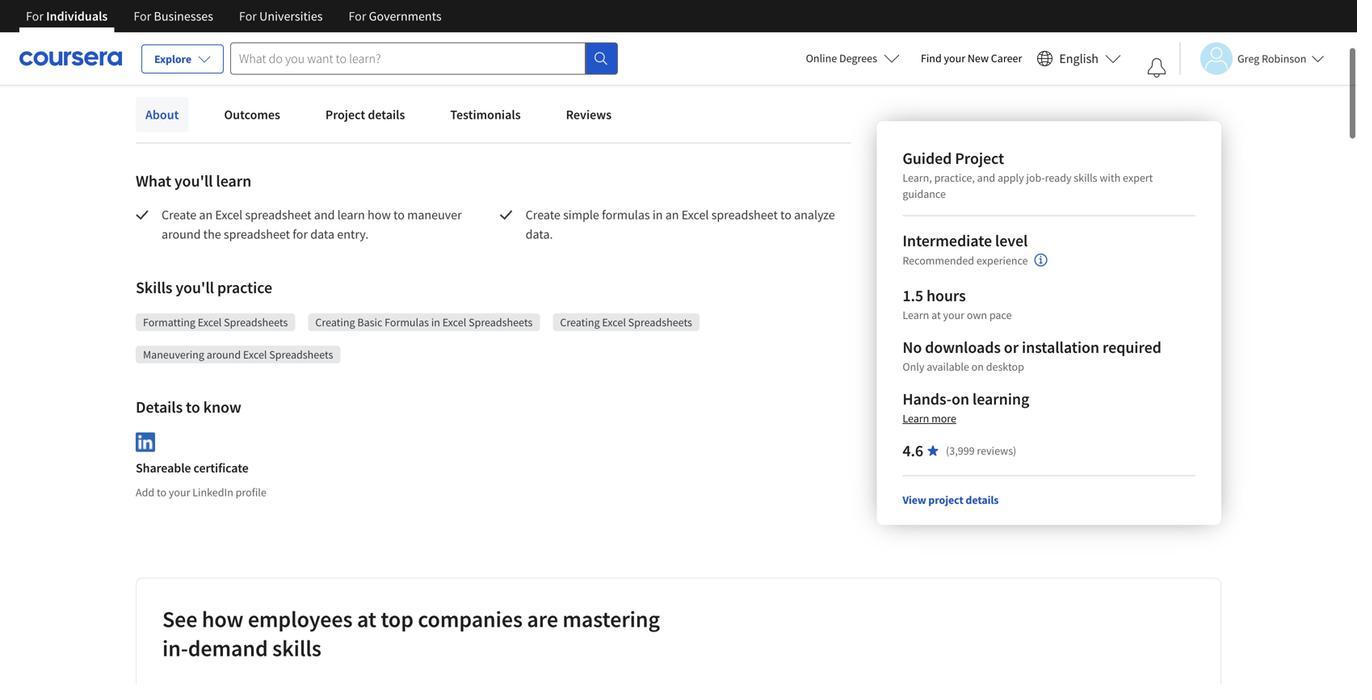Task type: describe. For each thing, give the bounding box(es) containing it.
banner navigation
[[13, 0, 455, 32]]

view project details link
[[903, 493, 999, 507]]

coursera image
[[19, 45, 122, 71]]

data
[[310, 226, 335, 242]]

and for an
[[314, 207, 335, 223]]

or
[[1004, 337, 1019, 357]]

0 horizontal spatial details
[[368, 107, 405, 123]]

basic
[[357, 315, 382, 330]]

level
[[995, 231, 1028, 251]]

employees
[[248, 605, 353, 634]]

view project details
[[903, 493, 999, 507]]

in for an
[[653, 207, 663, 223]]

1.5 hours learn at your own pace
[[903, 286, 1012, 322]]

practice,
[[934, 170, 975, 185]]

to inside create simple formulas in an excel spreadsheet to analyze data.
[[780, 207, 792, 223]]

hands-
[[903, 389, 952, 409]]

degrees
[[839, 51, 877, 65]]

formulas
[[385, 315, 429, 330]]

what
[[136, 171, 171, 191]]

details
[[136, 397, 183, 417]]

about
[[145, 107, 179, 123]]

skills inside see how employees at top companies are mastering in-demand skills
[[272, 634, 321, 663]]

information about difficulty level pre-requisites. image
[[1035, 254, 1047, 267]]

career
[[991, 51, 1022, 65]]

entry.
[[337, 226, 369, 242]]

available
[[927, 359, 969, 374]]

for individuals
[[26, 8, 108, 24]]

for
[[293, 226, 308, 242]]

reviews link
[[556, 97, 621, 132]]

show notifications image
[[1147, 58, 1167, 78]]

306,039 already enrolled
[[136, 31, 271, 47]]

formulas
[[602, 207, 650, 223]]

businesses
[[154, 8, 213, 24]]

online
[[806, 51, 837, 65]]

in for excel
[[431, 315, 440, 330]]

4.6
[[903, 441, 923, 461]]

top
[[381, 605, 414, 634]]

(3,999 reviews)
[[946, 444, 1017, 458]]

learn inside create an excel spreadsheet and learn how to maneuver around the spreadsheet for data entry.
[[337, 207, 365, 223]]

project inside project details link
[[325, 107, 365, 123]]

only
[[903, 359, 924, 374]]

shareable certificate
[[136, 460, 249, 476]]

new
[[968, 51, 989, 65]]

ready
[[1045, 170, 1072, 185]]

formatting excel spreadsheets
[[143, 315, 288, 330]]

linkedin
[[192, 485, 233, 500]]

outcomes
[[224, 107, 280, 123]]

creating for creating excel spreadsheets
[[560, 315, 600, 330]]

to inside create an excel spreadsheet and learn how to maneuver around the spreadsheet for data entry.
[[393, 207, 405, 223]]

certificate
[[194, 460, 249, 476]]

to left the know
[[186, 397, 200, 417]]

how inside create an excel spreadsheet and learn how to maneuver around the spreadsheet for data entry.
[[368, 207, 391, 223]]

for governments
[[349, 8, 442, 24]]

how inside see how employees at top companies are mastering in-demand skills
[[202, 605, 243, 634]]

excel inside create an excel spreadsheet and learn how to maneuver around the spreadsheet for data entry.
[[215, 207, 243, 223]]

job-
[[1026, 170, 1045, 185]]

find your new career link
[[913, 48, 1030, 69]]

already
[[183, 31, 223, 47]]

you'll for skills
[[176, 277, 214, 298]]

demand
[[188, 634, 268, 663]]

create for data.
[[526, 207, 561, 223]]

learn inside hands-on learning learn more
[[903, 411, 929, 426]]

guided
[[903, 148, 952, 168]]

testimonials
[[450, 107, 521, 123]]

2 vertical spatial your
[[169, 485, 190, 500]]

english button
[[1030, 32, 1128, 85]]

shareable
[[136, 460, 191, 476]]

reviews)
[[977, 444, 1017, 458]]

see
[[162, 605, 197, 634]]

learn,
[[903, 170, 932, 185]]

project
[[928, 493, 964, 507]]

the
[[203, 226, 221, 242]]

maneuvering around excel spreadsheets
[[143, 347, 333, 362]]

installation
[[1022, 337, 1099, 357]]

with
[[1100, 170, 1121, 185]]

recommended experience
[[903, 253, 1028, 268]]

outcomes link
[[214, 97, 290, 132]]

explore
[[154, 52, 191, 66]]

maneuver
[[407, 207, 462, 223]]

guided project learn, practice, and apply job-ready skills with expert guidance
[[903, 148, 1153, 201]]

no downloads or installation required only available on desktop
[[903, 337, 1162, 374]]

downloads
[[925, 337, 1001, 357]]

practice
[[217, 277, 272, 298]]



Task type: locate. For each thing, give the bounding box(es) containing it.
3 for from the left
[[239, 8, 257, 24]]

create for around
[[162, 207, 196, 223]]

project inside guided project learn, practice, and apply job-ready skills with expert guidance
[[955, 148, 1004, 168]]

on inside no downloads or installation required only available on desktop
[[972, 359, 984, 374]]

for universities
[[239, 8, 323, 24]]

0 horizontal spatial skills
[[272, 634, 321, 663]]

1 vertical spatial how
[[202, 605, 243, 634]]

2 create from the left
[[526, 207, 561, 223]]

at for top
[[357, 605, 376, 634]]

experience
[[977, 253, 1028, 268]]

on up more
[[952, 389, 969, 409]]

create an excel spreadsheet and learn how to maneuver around the spreadsheet for data entry.
[[162, 207, 464, 242]]

excel inside create simple formulas in an excel spreadsheet to analyze data.
[[682, 207, 709, 223]]

at left the top
[[357, 605, 376, 634]]

1 vertical spatial your
[[943, 308, 965, 322]]

for left individuals
[[26, 8, 44, 24]]

details down "search catalog" "text field"
[[368, 107, 405, 123]]

details to know
[[136, 397, 241, 417]]

1 an from the left
[[199, 207, 213, 223]]

for left governments in the top of the page
[[349, 8, 366, 24]]

how
[[368, 207, 391, 223], [202, 605, 243, 634]]

0 vertical spatial details
[[368, 107, 405, 123]]

spreadsheet inside create simple formulas in an excel spreadsheet to analyze data.
[[711, 207, 778, 223]]

1 horizontal spatial an
[[665, 207, 679, 223]]

learn down "hands-"
[[903, 411, 929, 426]]

individuals
[[46, 8, 108, 24]]

pace
[[989, 308, 1012, 322]]

excel
[[215, 207, 243, 223], [682, 207, 709, 223], [198, 315, 222, 330], [442, 315, 466, 330], [602, 315, 626, 330], [243, 347, 267, 362]]

1 horizontal spatial skills
[[1074, 170, 1097, 185]]

guidance
[[903, 187, 946, 201]]

2 for from the left
[[134, 8, 151, 24]]

simple
[[563, 207, 599, 223]]

0 horizontal spatial around
[[162, 226, 201, 242]]

creating excel spreadsheets
[[560, 315, 692, 330]]

reviews
[[566, 107, 612, 123]]

companies
[[418, 605, 523, 634]]

your
[[944, 51, 965, 65], [943, 308, 965, 322], [169, 485, 190, 500]]

for up 306,039
[[134, 8, 151, 24]]

for for universities
[[239, 8, 257, 24]]

at
[[932, 308, 941, 322], [357, 605, 376, 634]]

1 for from the left
[[26, 8, 44, 24]]

recommended
[[903, 253, 974, 268]]

to left analyze
[[780, 207, 792, 223]]

view
[[903, 493, 926, 507]]

0 horizontal spatial project
[[325, 107, 365, 123]]

your down hours
[[943, 308, 965, 322]]

0 vertical spatial learn
[[216, 171, 251, 191]]

see how employees at top companies are mastering in-demand skills
[[162, 605, 660, 663]]

project details link
[[316, 97, 415, 132]]

1 horizontal spatial at
[[932, 308, 941, 322]]

you'll
[[174, 171, 213, 191], [176, 277, 214, 298]]

governments
[[369, 8, 442, 24]]

1 horizontal spatial learn
[[337, 207, 365, 223]]

0 vertical spatial you'll
[[174, 171, 213, 191]]

what you'll learn
[[136, 171, 251, 191]]

skills inside guided project learn, practice, and apply job-ready skills with expert guidance
[[1074, 170, 1097, 185]]

in
[[653, 207, 663, 223], [431, 315, 440, 330]]

your inside 1.5 hours learn at your own pace
[[943, 308, 965, 322]]

0 horizontal spatial learn
[[216, 171, 251, 191]]

around left the
[[162, 226, 201, 242]]

in right "formulas"
[[431, 315, 440, 330]]

spreadsheet left analyze
[[711, 207, 778, 223]]

1 vertical spatial you'll
[[176, 277, 214, 298]]

add
[[136, 485, 154, 500]]

how up demand
[[202, 605, 243, 634]]

and up 'data'
[[314, 207, 335, 223]]

learn
[[903, 308, 929, 322], [903, 411, 929, 426]]

0 horizontal spatial an
[[199, 207, 213, 223]]

your right find on the top of the page
[[944, 51, 965, 65]]

learn down 1.5
[[903, 308, 929, 322]]

for for governments
[[349, 8, 366, 24]]

1 horizontal spatial around
[[207, 347, 241, 362]]

2 an from the left
[[665, 207, 679, 223]]

project details
[[325, 107, 405, 123]]

and inside create an excel spreadsheet and learn how to maneuver around the spreadsheet for data entry.
[[314, 207, 335, 223]]

None search field
[[230, 42, 618, 75]]

0 horizontal spatial on
[[952, 389, 969, 409]]

skills
[[136, 277, 172, 298]]

spreadsheet up for
[[245, 207, 311, 223]]

greg robinson
[[1238, 51, 1307, 66]]

1 horizontal spatial and
[[977, 170, 995, 185]]

own
[[967, 308, 987, 322]]

1 horizontal spatial project
[[955, 148, 1004, 168]]

are
[[527, 605, 558, 634]]

greg robinson button
[[1179, 42, 1324, 75]]

0 horizontal spatial and
[[314, 207, 335, 223]]

how up entry.
[[368, 207, 391, 223]]

for for individuals
[[26, 8, 44, 24]]

create inside create simple formulas in an excel spreadsheet to analyze data.
[[526, 207, 561, 223]]

(3,999
[[946, 444, 975, 458]]

at down hours
[[932, 308, 941, 322]]

about link
[[136, 97, 189, 132]]

around down "formatting excel spreadsheets"
[[207, 347, 241, 362]]

add to your linkedin profile
[[136, 485, 266, 500]]

learn up the
[[216, 171, 251, 191]]

2 learn from the top
[[903, 411, 929, 426]]

0 horizontal spatial create
[[162, 207, 196, 223]]

1 vertical spatial around
[[207, 347, 241, 362]]

spreadsheet left for
[[224, 226, 290, 242]]

online degrees
[[806, 51, 877, 65]]

and
[[977, 170, 995, 185], [314, 207, 335, 223]]

learn inside 1.5 hours learn at your own pace
[[903, 308, 929, 322]]

0 vertical spatial on
[[972, 359, 984, 374]]

1 horizontal spatial details
[[966, 493, 999, 507]]

an right the formulas
[[665, 207, 679, 223]]

1 vertical spatial project
[[955, 148, 1004, 168]]

no
[[903, 337, 922, 357]]

on down downloads
[[972, 359, 984, 374]]

0 vertical spatial in
[[653, 207, 663, 223]]

universities
[[259, 8, 323, 24]]

1 create from the left
[[162, 207, 196, 223]]

hands-on learning learn more
[[903, 389, 1029, 426]]

you'll up "formatting excel spreadsheets"
[[176, 277, 214, 298]]

creating for creating basic formulas in excel spreadsheets
[[315, 315, 355, 330]]

skills left with
[[1074, 170, 1097, 185]]

intermediate level
[[903, 231, 1028, 251]]

0 vertical spatial at
[[932, 308, 941, 322]]

your inside find your new career 'link'
[[944, 51, 965, 65]]

to right add
[[157, 485, 166, 500]]

1.5
[[903, 286, 923, 306]]

learn
[[216, 171, 251, 191], [337, 207, 365, 223]]

for for businesses
[[134, 8, 151, 24]]

2 creating from the left
[[560, 315, 600, 330]]

1 horizontal spatial in
[[653, 207, 663, 223]]

create
[[162, 207, 196, 223], [526, 207, 561, 223]]

in right the formulas
[[653, 207, 663, 223]]

1 learn from the top
[[903, 308, 929, 322]]

on inside hands-on learning learn more
[[952, 389, 969, 409]]

0 horizontal spatial in
[[431, 315, 440, 330]]

an
[[199, 207, 213, 223], [665, 207, 679, 223]]

at inside see how employees at top companies are mastering in-demand skills
[[357, 605, 376, 634]]

required
[[1103, 337, 1162, 357]]

more
[[932, 411, 956, 426]]

1 vertical spatial details
[[966, 493, 999, 507]]

spreadsheet
[[245, 207, 311, 223], [711, 207, 778, 223], [224, 226, 290, 242]]

1 vertical spatial at
[[357, 605, 376, 634]]

1 vertical spatial and
[[314, 207, 335, 223]]

details right project at the bottom of page
[[966, 493, 999, 507]]

and for project
[[977, 170, 995, 185]]

Search catalog text field
[[230, 42, 586, 75]]

to left maneuver
[[393, 207, 405, 223]]

hours
[[927, 286, 966, 306]]

to
[[393, 207, 405, 223], [780, 207, 792, 223], [186, 397, 200, 417], [157, 485, 166, 500]]

create inside create an excel spreadsheet and learn how to maneuver around the spreadsheet for data entry.
[[162, 207, 196, 223]]

at for your
[[932, 308, 941, 322]]

and inside guided project learn, practice, and apply job-ready skills with expert guidance
[[977, 170, 995, 185]]

know
[[203, 397, 241, 417]]

1 vertical spatial in
[[431, 315, 440, 330]]

around inside create an excel spreadsheet and learn how to maneuver around the spreadsheet for data entry.
[[162, 226, 201, 242]]

0 vertical spatial learn
[[903, 308, 929, 322]]

0 vertical spatial project
[[325, 107, 365, 123]]

english
[[1059, 50, 1099, 67]]

1 vertical spatial learn
[[903, 411, 929, 426]]

online degrees button
[[793, 40, 913, 76]]

robinson
[[1262, 51, 1307, 66]]

1 vertical spatial learn
[[337, 207, 365, 223]]

maneuvering
[[143, 347, 204, 362]]

1 creating from the left
[[315, 315, 355, 330]]

formatting
[[143, 315, 195, 330]]

at inside 1.5 hours learn at your own pace
[[932, 308, 941, 322]]

for businesses
[[134, 8, 213, 24]]

0 horizontal spatial creating
[[315, 315, 355, 330]]

for up enrolled
[[239, 8, 257, 24]]

0 vertical spatial your
[[944, 51, 965, 65]]

you'll right what on the left top of page
[[174, 171, 213, 191]]

an inside create simple formulas in an excel spreadsheet to analyze data.
[[665, 207, 679, 223]]

desktop
[[986, 359, 1024, 374]]

1 horizontal spatial creating
[[560, 315, 600, 330]]

analyze
[[794, 207, 835, 223]]

learning
[[973, 389, 1029, 409]]

create up data.
[[526, 207, 561, 223]]

you'll for what
[[174, 171, 213, 191]]

0 vertical spatial and
[[977, 170, 995, 185]]

create down what you'll learn
[[162, 207, 196, 223]]

find
[[921, 51, 942, 65]]

an inside create an excel spreadsheet and learn how to maneuver around the spreadsheet for data entry.
[[199, 207, 213, 223]]

learn up entry.
[[337, 207, 365, 223]]

data.
[[526, 226, 553, 242]]

1 horizontal spatial how
[[368, 207, 391, 223]]

0 vertical spatial around
[[162, 226, 201, 242]]

1 vertical spatial on
[[952, 389, 969, 409]]

apply
[[998, 170, 1024, 185]]

in inside create simple formulas in an excel spreadsheet to analyze data.
[[653, 207, 663, 223]]

mastering
[[563, 605, 660, 634]]

0 horizontal spatial how
[[202, 605, 243, 634]]

greg
[[1238, 51, 1260, 66]]

enrolled
[[226, 31, 271, 47]]

and left apply
[[977, 170, 995, 185]]

profile
[[236, 485, 266, 500]]

an up the
[[199, 207, 213, 223]]

0 horizontal spatial at
[[357, 605, 376, 634]]

skills you'll practice
[[136, 277, 272, 298]]

skills down employees
[[272, 634, 321, 663]]

1 horizontal spatial create
[[526, 207, 561, 223]]

1 vertical spatial skills
[[272, 634, 321, 663]]

0 vertical spatial skills
[[1074, 170, 1097, 185]]

testimonials link
[[441, 97, 530, 132]]

explore button
[[141, 44, 224, 74]]

your down shareable certificate
[[169, 485, 190, 500]]

0 vertical spatial how
[[368, 207, 391, 223]]

spreadsheets
[[224, 315, 288, 330], [469, 315, 533, 330], [628, 315, 692, 330], [269, 347, 333, 362]]

1 horizontal spatial on
[[972, 359, 984, 374]]

4 for from the left
[[349, 8, 366, 24]]



Task type: vqa. For each thing, say whether or not it's contained in the screenshot.
'Meta'
no



